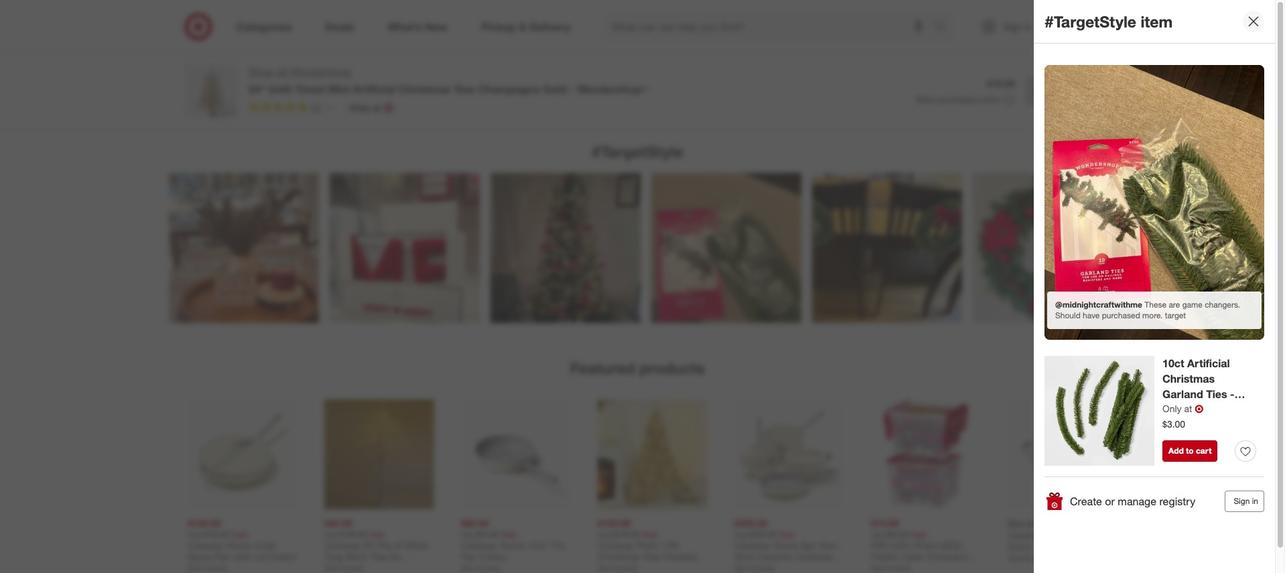 Task type: vqa. For each thing, say whether or not it's contained in the screenshot.
$3.00
yes



Task type: locate. For each thing, give the bounding box(es) containing it.
in right price
[[1053, 517, 1061, 529]]

#targetstyle inside dialog
[[1045, 12, 1137, 31]]

costway inside $163.99 reg $549.99 sale costway prelit 7.5ft christmas tree flocked xmas snowy tree 4
[[598, 539, 634, 550]]

reg inside $163.99 reg $549.99 sale costway prelit 7.5ft christmas tree flocked xmas snowy tree 4
[[598, 529, 609, 539]]

xmas
[[598, 563, 621, 573]]

pan right saute
[[214, 551, 231, 562]]

sign in button
[[1226, 491, 1265, 512]]

birch
[[346, 551, 368, 562]]

1 vertical spatial add to cart
[[1169, 446, 1212, 456]]

$355.50 reg $395.00 sale caraway home 9pc non- stick ceramic cookware set cream
[[734, 517, 841, 573]]

reg down '$74.99'
[[871, 529, 883, 539]]

tree
[[454, 82, 476, 96], [370, 551, 388, 562], [643, 551, 661, 562], [655, 563, 672, 573]]

1 vertical spatial wondershop™
[[1163, 403, 1233, 416]]

add to cart down the $3.00
[[1169, 446, 1212, 456]]

purchased down @midnightcraftwithme
[[1103, 310, 1141, 320]]

0 horizontal spatial add to cart button
[[1027, 76, 1102, 106]]

0 vertical spatial artificial
[[353, 82, 396, 96]]

0 vertical spatial -
[[570, 82, 575, 96]]

0 vertical spatial purchased
[[939, 95, 977, 105]]

cream down $95.00
[[480, 551, 508, 562]]

0 vertical spatial add
[[1035, 84, 1056, 98]]

christmas
[[399, 82, 451, 96], [1163, 372, 1216, 385], [598, 551, 640, 562], [324, 563, 367, 573]]

user image by @coastiewifey image
[[812, 173, 962, 323]]

1 horizontal spatial add
[[1169, 446, 1185, 456]]

2 reg from the left
[[324, 529, 336, 539]]

gold
[[543, 82, 567, 96]]

1 vertical spatial #targetstyle
[[592, 142, 684, 161]]

1 horizontal spatial to
[[1187, 446, 1194, 456]]

set
[[734, 563, 749, 573]]

artificial up ties
[[1188, 357, 1231, 370]]

sponsored down saute
[[187, 563, 227, 573]]

saute
[[187, 551, 212, 562]]

0 horizontal spatial with
[[233, 551, 251, 562]]

add to cart button down the $3.00
[[1163, 440, 1218, 462]]

purchased inside these are game changers. should have purchased more. target
[[1103, 310, 1141, 320]]

cream inside $85.50 reg $95.00 sale caraway home 10.5" fry pan cream sponsored
[[480, 551, 508, 562]]

with inside the $130.50 reg $145.00 sale caraway home 4.5qt saute pan with lid cream sponsored
[[233, 551, 251, 562]]

reg inside $85.50 reg $95.00 sale caraway home 10.5" fry pan cream sponsored
[[461, 529, 473, 539]]

0 horizontal spatial -
[[570, 82, 575, 96]]

wondershop™ inside "shop all wondershop 24" unlit tinsel mini artificial christmas tree champagne gold - wondershop™"
[[578, 82, 648, 96]]

1 horizontal spatial costway
[[598, 539, 634, 550]]

sale for 10.5"
[[501, 529, 517, 539]]

caraway inside see price in cart caraway home 6.5qt dutch oven with lid gray sponsored
[[1008, 529, 1044, 540]]

$130.50
[[187, 517, 221, 529]]

add to cart button
[[1027, 76, 1102, 106], [1163, 440, 1218, 462]]

non-
[[820, 539, 841, 550]]

sale inside $85.50 reg $95.00 sale caraway home 10.5" fry pan cream sponsored
[[501, 529, 517, 539]]

to right $10.00
[[1059, 84, 1069, 98]]

in
[[1253, 496, 1259, 506], [1053, 517, 1061, 529]]

pan for with
[[214, 551, 231, 562]]

show
[[617, 81, 638, 91]]

oven
[[1036, 541, 1058, 552]]

1 horizontal spatial at
[[1185, 403, 1193, 414]]

tree down flocked
[[655, 563, 672, 573]]

0 vertical spatial in
[[1253, 496, 1259, 506]]

-
[[570, 82, 575, 96], [1231, 387, 1235, 401]]

cart inside see price in cart caraway home 6.5qt dutch oven with lid gray sponsored
[[1063, 517, 1082, 529]]

pan
[[214, 551, 231, 562], [461, 551, 477, 562]]

#targetstyle down show more button
[[592, 142, 684, 161]]

artificial up only at
[[353, 82, 396, 96]]

wondershop™
[[578, 82, 648, 96], [1163, 403, 1233, 416]]

1 vertical spatial artificial
[[1188, 357, 1231, 370]]

$74.99 reg $84.99 sale
[[871, 517, 927, 539]]

twig
[[324, 551, 343, 562]]

1 vertical spatial only
[[1163, 403, 1182, 414]]

pan inside $85.50 reg $95.00 sale caraway home 10.5" fry pan cream sponsored
[[461, 551, 477, 562]]

wondershop™ inside 10ct artificial christmas garland ties - wondershop™
[[1163, 403, 1233, 416]]

caraway for $95.00
[[461, 539, 497, 550]]

sponsored inside the $130.50 reg $145.00 sale caraway home 4.5qt saute pan with lid cream sponsored
[[187, 563, 227, 573]]

costway
[[324, 539, 361, 550], [598, 539, 634, 550]]

10ct artificial christmas garland ties - wondershop™ image
[[1045, 356, 1155, 466]]

reg down $45.99
[[324, 529, 336, 539]]

sale for 9pc
[[779, 529, 795, 539]]

cart up 6.5qt
[[1063, 517, 1082, 529]]

home for $395.00
[[773, 539, 799, 550]]

tree left champagne at the left of page
[[454, 82, 476, 96]]

pan down $95.00
[[461, 551, 477, 562]]

10ct
[[1163, 357, 1185, 370]]

1 horizontal spatial purchased
[[1103, 310, 1141, 320]]

sale inside $45.99 reg $129.99 sale costway 5ft pre-lit white twig birch tree for christmas holiday w/
[[369, 529, 385, 539]]

sale right $95.00
[[501, 529, 517, 539]]

costway up twig
[[324, 539, 361, 550]]

0 vertical spatial #targetstyle
[[1045, 12, 1137, 31]]

ties
[[1207, 387, 1228, 401]]

#targetstyle
[[1045, 12, 1137, 31], [592, 142, 684, 161]]

home
[[1047, 529, 1072, 540], [226, 539, 251, 550], [500, 539, 525, 550], [773, 539, 799, 550]]

home for in
[[1047, 529, 1072, 540]]

caraway down '$85.50'
[[461, 539, 497, 550]]

1 horizontal spatial cream
[[480, 551, 508, 562]]

costway for xmas
[[598, 539, 634, 550]]

10.5"
[[528, 539, 550, 550]]

1 horizontal spatial #targetstyle
[[1045, 12, 1137, 31]]

0 horizontal spatial purchased
[[939, 95, 977, 105]]

0 horizontal spatial in
[[1053, 517, 1061, 529]]

0 horizontal spatial at
[[372, 102, 381, 113]]

caraway for $395.00
[[734, 539, 771, 550]]

#targetstyle left item
[[1045, 12, 1137, 31]]

purchased
[[939, 95, 977, 105], [1103, 310, 1141, 320]]

1 horizontal spatial wondershop™
[[1163, 403, 1233, 416]]

- right ties
[[1231, 387, 1235, 401]]

sale
[[232, 529, 248, 539], [369, 529, 385, 539], [501, 529, 517, 539], [643, 529, 658, 539], [779, 529, 795, 539], [912, 529, 927, 539]]

caraway home 10.5" fry pan cream image
[[461, 399, 571, 509]]

cream down ceramic
[[751, 563, 779, 573]]

91
[[312, 102, 322, 113]]

purchased right when on the top
[[939, 95, 977, 105]]

0 horizontal spatial #targetstyle
[[592, 142, 684, 161]]

4 reg from the left
[[598, 529, 609, 539]]

lid
[[1080, 541, 1093, 552], [253, 551, 266, 562]]

1 horizontal spatial -
[[1231, 387, 1235, 401]]

flocked
[[663, 551, 697, 562]]

2 pan from the left
[[461, 551, 477, 562]]

0 vertical spatial cart
[[1072, 84, 1093, 98]]

home up ceramic
[[773, 539, 799, 550]]

sale for pre-
[[369, 529, 385, 539]]

- inside "shop all wondershop 24" unlit tinsel mini artificial christmas tree champagne gold - wondershop™"
[[570, 82, 575, 96]]

0 horizontal spatial cream
[[269, 551, 297, 562]]

0 vertical spatial only
[[350, 102, 370, 113]]

cream down 4.5qt
[[269, 551, 297, 562]]

1 horizontal spatial pan
[[461, 551, 477, 562]]

sign
[[1235, 496, 1251, 506]]

home inside see price in cart caraway home 6.5qt dutch oven with lid gray sponsored
[[1047, 529, 1072, 540]]

1 horizontal spatial only
[[1163, 403, 1182, 414]]

0 vertical spatial to
[[1059, 84, 1069, 98]]

1 vertical spatial purchased
[[1103, 310, 1141, 320]]

0 horizontal spatial artificial
[[353, 82, 396, 96]]

caraway up saute
[[187, 539, 224, 550]]

reg inside $45.99 reg $129.99 sale costway 5ft pre-lit white twig birch tree for christmas holiday w/
[[324, 529, 336, 539]]

with inside see price in cart caraway home 6.5qt dutch oven with lid gray sponsored
[[1060, 541, 1078, 552]]

reg for costway 5ft pre-lit white twig birch tree for christmas holiday w/ 
[[324, 529, 336, 539]]

1 vertical spatial in
[[1053, 517, 1061, 529]]

caraway inside the $130.50 reg $145.00 sale caraway home 4.5qt saute pan with lid cream sponsored
[[187, 539, 224, 550]]

What can we help you find? suggestions appear below search field
[[604, 12, 938, 42]]

in inside button
[[1253, 496, 1259, 506]]

caraway up dutch
[[1008, 529, 1044, 540]]

1 horizontal spatial with
[[1060, 541, 1078, 552]]

show more
[[617, 81, 658, 91]]

at inside only at ¬
[[1185, 403, 1193, 414]]

with down 6.5qt
[[1060, 541, 1078, 552]]

1 costway from the left
[[324, 539, 361, 550]]

0 horizontal spatial costway
[[324, 539, 361, 550]]

reg down $163.99
[[598, 529, 609, 539]]

1 horizontal spatial lid
[[1080, 541, 1093, 552]]

sale for 7.5ft
[[643, 529, 658, 539]]

should
[[1056, 310, 1081, 320]]

only down 'mini'
[[350, 102, 370, 113]]

1 pan from the left
[[214, 551, 231, 562]]

at left ¬
[[1185, 403, 1193, 414]]

tinsel
[[295, 82, 325, 96]]

sale inside $74.99 reg $84.99 sale
[[912, 529, 927, 539]]

sale right $145.00
[[232, 529, 248, 539]]

manage
[[1118, 495, 1157, 508]]

at for only at
[[372, 102, 381, 113]]

lid for 6.5qt
[[1080, 541, 1093, 552]]

7.5ft
[[661, 539, 680, 550]]

1 horizontal spatial add to cart button
[[1163, 440, 1218, 462]]

sale inside $163.99 reg $549.99 sale costway prelit 7.5ft christmas tree flocked xmas snowy tree 4
[[643, 529, 658, 539]]

caraway up stick
[[734, 539, 771, 550]]

products
[[640, 359, 705, 377]]

costway prelit 7.5ft christmas tree flocked xmas snowy tree 450 led lights image
[[598, 399, 708, 509]]

caraway home 6.5qt dutch oven with lid gray image
[[1008, 399, 1118, 509]]

$145.00
[[201, 529, 230, 539]]

christmas inside $45.99 reg $129.99 sale costway 5ft pre-lit white twig birch tree for christmas holiday w/
[[324, 563, 367, 573]]

reg
[[187, 529, 199, 539], [324, 529, 336, 539], [461, 529, 473, 539], [598, 529, 609, 539], [734, 529, 746, 539], [871, 529, 883, 539]]

more
[[640, 81, 658, 91]]

wondershop™ down garland
[[1163, 403, 1233, 416]]

0 vertical spatial wondershop™
[[578, 82, 648, 96]]

lid down 4.5qt
[[253, 551, 266, 562]]

champagne
[[479, 82, 540, 96]]

2 sale from the left
[[369, 529, 385, 539]]

add to cart right $10.00
[[1035, 84, 1093, 98]]

2 costway from the left
[[598, 539, 634, 550]]

0 horizontal spatial only
[[350, 102, 370, 113]]

costway for birch
[[324, 539, 361, 550]]

costway inside $45.99 reg $129.99 sale costway 5ft pre-lit white twig birch tree for christmas holiday w/
[[324, 539, 361, 550]]

cream
[[269, 551, 297, 562], [480, 551, 508, 562], [751, 563, 779, 573]]

home inside $355.50 reg $395.00 sale caraway home 9pc non- stick ceramic cookware set cream
[[773, 539, 799, 550]]

only inside only at ¬
[[1163, 403, 1182, 414]]

5 reg from the left
[[734, 529, 746, 539]]

reg inside $355.50 reg $395.00 sale caraway home 9pc non- stick ceramic cookware set cream
[[734, 529, 746, 539]]

0 horizontal spatial pan
[[214, 551, 231, 562]]

0 vertical spatial at
[[372, 102, 381, 113]]

sale right $84.99
[[912, 529, 927, 539]]

$45.99 reg $129.99 sale costway 5ft pre-lit white twig birch tree for christmas holiday w/ 
[[324, 517, 429, 573]]

sale right $395.00
[[779, 529, 795, 539]]

1 horizontal spatial artificial
[[1188, 357, 1231, 370]]

to down only at ¬
[[1187, 446, 1194, 456]]

0 horizontal spatial lid
[[253, 551, 266, 562]]

tree down prelit
[[643, 551, 661, 562]]

lid inside see price in cart caraway home 6.5qt dutch oven with lid gray sponsored
[[1080, 541, 1093, 552]]

sale left 7.5ft
[[643, 529, 658, 539]]

user image by @midnightcraftwithme image
[[1045, 65, 1265, 340], [651, 173, 802, 323]]

user image by @universally_cute image
[[973, 173, 1123, 323]]

1 sale from the left
[[232, 529, 248, 539]]

create or manage registry
[[1071, 495, 1196, 508]]

with
[[1060, 541, 1078, 552], [233, 551, 251, 562]]

sponsored down $95.00
[[461, 563, 501, 573]]

all
[[277, 65, 288, 78]]

- right gold
[[570, 82, 575, 96]]

at right 91
[[372, 102, 381, 113]]

artificial
[[353, 82, 396, 96], [1188, 357, 1231, 370]]

caraway inside $85.50 reg $95.00 sale caraway home 10.5" fry pan cream sponsored
[[461, 539, 497, 550]]

are
[[1170, 300, 1181, 310]]

with for 6.5qt
[[1060, 541, 1078, 552]]

4 sale from the left
[[643, 529, 658, 539]]

caraway for in
[[1008, 529, 1044, 540]]

caraway
[[1008, 529, 1044, 540], [187, 539, 224, 550], [461, 539, 497, 550], [734, 539, 771, 550]]

caraway home 9pc non-stick ceramic cookware set cream image
[[734, 399, 844, 509]]

artificial inside "shop all wondershop 24" unlit tinsel mini artificial christmas tree champagne gold - wondershop™"
[[353, 82, 396, 96]]

2 horizontal spatial cream
[[751, 563, 779, 573]]

reg down $130.50 at bottom
[[187, 529, 199, 539]]

$549.99
[[612, 529, 640, 539]]

home left 10.5"
[[500, 539, 525, 550]]

game
[[1183, 300, 1203, 310]]

sponsored down $84.99
[[871, 563, 911, 573]]

show more button
[[447, 75, 829, 97]]

sponsored down twig
[[324, 563, 364, 573]]

1 horizontal spatial add to cart
[[1169, 446, 1212, 456]]

only up the $3.00
[[1163, 403, 1182, 414]]

1 vertical spatial -
[[1231, 387, 1235, 401]]

1 horizontal spatial user image by @midnightcraftwithme image
[[1045, 65, 1265, 340]]

prelit
[[637, 539, 658, 550]]

1 vertical spatial to
[[1187, 446, 1194, 456]]

caraway home 4.5qt saute pan with lid cream image
[[187, 399, 297, 509]]

white
[[404, 539, 429, 550]]

reg inside the $130.50 reg $145.00 sale caraway home 4.5qt saute pan with lid cream sponsored
[[187, 529, 199, 539]]

sale inside the $130.50 reg $145.00 sale caraway home 4.5qt saute pan with lid cream sponsored
[[232, 529, 248, 539]]

cart down ¬
[[1197, 446, 1212, 456]]

2 vertical spatial cart
[[1063, 517, 1082, 529]]

10ct artificial christmas garland ties - wondershop™ link
[[1163, 356, 1257, 416]]

#targetstyle for #targetstyle
[[592, 142, 684, 161]]

lid down 6.5qt
[[1080, 541, 1093, 552]]

tree up 'holiday'
[[370, 551, 388, 562]]

w/
[[404, 563, 414, 573]]

caraway inside $355.50 reg $395.00 sale caraway home 9pc non- stick ceramic cookware set cream
[[734, 539, 771, 550]]

with right saute
[[233, 551, 251, 562]]

1 vertical spatial at
[[1185, 403, 1193, 414]]

5 sale from the left
[[779, 529, 795, 539]]

1 horizontal spatial in
[[1253, 496, 1259, 506]]

cart down 6 link
[[1072, 84, 1093, 98]]

1 reg from the left
[[187, 529, 199, 539]]

reg down '$85.50'
[[461, 529, 473, 539]]

only
[[350, 102, 370, 113], [1163, 403, 1182, 414]]

1 vertical spatial add
[[1169, 446, 1185, 456]]

0 horizontal spatial wondershop™
[[578, 82, 648, 96]]

in right sign
[[1253, 496, 1259, 506]]

sponsored down dutch
[[1008, 553, 1048, 563]]

pan inside the $130.50 reg $145.00 sale caraway home 4.5qt saute pan with lid cream sponsored
[[214, 551, 231, 562]]

home up oven in the bottom right of the page
[[1047, 529, 1072, 540]]

add right $10.00
[[1035, 84, 1056, 98]]

reg for costway prelit 7.5ft christmas tree flocked xmas snowy tree 4
[[598, 529, 609, 539]]

6 sale from the left
[[912, 529, 927, 539]]

costway down $163.99
[[598, 539, 634, 550]]

reg down $355.50
[[734, 529, 746, 539]]

1 vertical spatial cart
[[1197, 446, 1212, 456]]

lid inside the $130.50 reg $145.00 sale caraway home 4.5qt saute pan with lid cream sponsored
[[253, 551, 266, 562]]

add down the $3.00
[[1169, 446, 1185, 456]]

sale inside $355.50 reg $395.00 sale caraway home 9pc non- stick ceramic cookware set cream
[[779, 529, 795, 539]]

home left 4.5qt
[[226, 539, 251, 550]]

sale left lit on the bottom
[[369, 529, 385, 539]]

6 reg from the left
[[871, 529, 883, 539]]

home inside the $130.50 reg $145.00 sale caraway home 4.5qt saute pan with lid cream sponsored
[[226, 539, 251, 550]]

add to cart button right $10.00
[[1027, 76, 1102, 106]]

1 vertical spatial add to cart button
[[1163, 440, 1218, 462]]

3 sale from the left
[[501, 529, 517, 539]]

wondershop™ right gold
[[578, 82, 648, 96]]

home inside $85.50 reg $95.00 sale caraway home 10.5" fry pan cream sponsored
[[500, 539, 525, 550]]

3 reg from the left
[[461, 529, 473, 539]]

0 horizontal spatial add to cart
[[1035, 84, 1093, 98]]



Task type: describe. For each thing, give the bounding box(es) containing it.
6
[[1085, 14, 1088, 22]]

online
[[980, 95, 1001, 105]]

sponsored inside $85.50 reg $95.00 sale caraway home 10.5" fry pan cream sponsored
[[461, 563, 501, 573]]

$163.99
[[598, 517, 631, 529]]

9pc
[[801, 539, 817, 550]]

91 link
[[249, 101, 336, 117]]

user image by @carpoolandglitter image
[[169, 173, 319, 323]]

caraway for $145.00
[[187, 539, 224, 550]]

have
[[1084, 310, 1100, 320]]

shop
[[249, 65, 274, 78]]

$163.99 reg $549.99 sale costway prelit 7.5ft christmas tree flocked xmas snowy tree 4
[[598, 517, 697, 573]]

featured
[[570, 359, 635, 377]]

sponsored down stick
[[734, 563, 774, 573]]

unlit
[[269, 82, 292, 96]]

user image by @shoppwithjasss image
[[330, 173, 480, 323]]

user image by @midnightcraftwithme image inside #targetstyle item dialog
[[1045, 65, 1265, 340]]

changers.
[[1206, 300, 1241, 310]]

price
[[1027, 517, 1050, 529]]

lit
[[395, 539, 402, 550]]

see price in cart caraway home 6.5qt dutch oven with lid gray sponsored
[[1008, 517, 1116, 563]]

these are game changers. should have purchased more. target
[[1056, 300, 1241, 320]]

only at ¬
[[1163, 402, 1204, 415]]

snowy
[[624, 563, 652, 573]]

$130.50 reg $145.00 sale caraway home 4.5qt saute pan with lid cream sponsored
[[187, 517, 297, 573]]

pan for cream
[[461, 551, 477, 562]]

gray
[[1096, 541, 1116, 552]]

tree inside $45.99 reg $129.99 sale costway 5ft pre-lit white twig birch tree for christmas holiday w/
[[370, 551, 388, 562]]

home for $95.00
[[500, 539, 525, 550]]

0 horizontal spatial add
[[1035, 84, 1056, 98]]

lid for 4.5qt
[[253, 551, 266, 562]]

0 horizontal spatial user image by @midnightcraftwithme image
[[651, 173, 802, 323]]

#targetstyle for #targetstyle item
[[1045, 12, 1137, 31]]

$95.00
[[475, 529, 499, 539]]

stick
[[734, 551, 755, 562]]

sponsored inside see price in cart caraway home 6.5qt dutch oven with lid gray sponsored
[[1008, 553, 1048, 563]]

search button
[[928, 12, 960, 44]]

see
[[1008, 517, 1025, 529]]

registry
[[1160, 495, 1196, 508]]

with for 4.5qt
[[233, 551, 251, 562]]

$355.50
[[734, 517, 768, 529]]

add to cart inside #targetstyle item dialog
[[1169, 446, 1212, 456]]

$395.00
[[748, 529, 777, 539]]

for
[[390, 551, 401, 562]]

sale for 4.5qt
[[232, 529, 248, 539]]

iris usa 2pack 60qt. plastic clear ornament storage box with hinged lid and dividers, clear/red image
[[871, 399, 981, 509]]

cookware
[[796, 551, 838, 562]]

home for $145.00
[[226, 539, 251, 550]]

when
[[916, 95, 937, 105]]

only at
[[350, 102, 381, 113]]

$85.50
[[461, 517, 489, 529]]

to inside #targetstyle item dialog
[[1187, 446, 1194, 456]]

mini
[[328, 82, 350, 96]]

$85.50 reg $95.00 sale caraway home 10.5" fry pan cream sponsored
[[461, 517, 566, 573]]

fry
[[552, 539, 566, 550]]

6.5qt
[[1075, 529, 1096, 540]]

cart inside #targetstyle item dialog
[[1197, 446, 1212, 456]]

$10.00
[[988, 78, 1016, 89]]

$84.99
[[885, 529, 909, 539]]

tree inside "shop all wondershop 24" unlit tinsel mini artificial christmas tree champagne gold - wondershop™"
[[454, 82, 476, 96]]

create
[[1071, 495, 1103, 508]]

sponsored down $549.99 on the left of page
[[598, 563, 637, 573]]

target
[[1166, 310, 1187, 320]]

christmas inside $163.99 reg $549.99 sale costway prelit 7.5ft christmas tree flocked xmas snowy tree 4
[[598, 551, 640, 562]]

shop all wondershop 24" unlit tinsel mini artificial christmas tree champagne gold - wondershop™
[[249, 65, 648, 96]]

only for only at ¬
[[1163, 403, 1182, 414]]

image of 24" unlit tinsel mini artificial christmas tree champagne gold - wondershop™ image
[[184, 64, 238, 118]]

0 vertical spatial add to cart button
[[1027, 76, 1102, 106]]

- inside 10ct artificial christmas garland ties - wondershop™
[[1231, 387, 1235, 401]]

wondershop
[[291, 65, 352, 78]]

garland
[[1163, 387, 1204, 401]]

$129.99
[[338, 529, 367, 539]]

10ct artificial christmas garland ties - wondershop™
[[1163, 357, 1235, 416]]

$3.00
[[1163, 418, 1186, 429]]

reg inside $74.99 reg $84.99 sale
[[871, 529, 883, 539]]

sign in
[[1235, 496, 1259, 506]]

these
[[1145, 300, 1167, 310]]

$45.99
[[324, 517, 352, 529]]

#targetstyle item
[[1045, 12, 1173, 31]]

at for only at ¬
[[1185, 403, 1193, 414]]

#targetstyle item dialog
[[1035, 0, 1286, 573]]

only for only at
[[350, 102, 370, 113]]

christmas inside 10ct artificial christmas garland ties - wondershop™
[[1163, 372, 1216, 385]]

or
[[1106, 495, 1116, 508]]

¬
[[1196, 402, 1204, 415]]

item
[[1141, 12, 1173, 31]]

in inside see price in cart caraway home 6.5qt dutch oven with lid gray sponsored
[[1053, 517, 1061, 529]]

6 link
[[1064, 12, 1094, 42]]

dutch
[[1008, 541, 1033, 552]]

more.
[[1143, 310, 1164, 320]]

search
[[928, 21, 960, 35]]

cream inside $355.50 reg $395.00 sale caraway home 9pc non- stick ceramic cookware set cream
[[751, 563, 779, 573]]

pre-
[[377, 539, 395, 550]]

user image by @moggiesrule2022 image
[[490, 173, 641, 323]]

0 vertical spatial add to cart
[[1035, 84, 1093, 98]]

cream inside the $130.50 reg $145.00 sale caraway home 4.5qt saute pan with lid cream sponsored
[[269, 551, 297, 562]]

$74.99
[[871, 517, 899, 529]]

4.5qt
[[254, 539, 276, 550]]

when purchased online
[[916, 95, 1001, 105]]

@midnightcraftwithme
[[1056, 300, 1143, 310]]

ceramic
[[758, 551, 793, 562]]

0 horizontal spatial to
[[1059, 84, 1069, 98]]

add inside #targetstyle item dialog
[[1169, 446, 1185, 456]]

artificial inside 10ct artificial christmas garland ties - wondershop™
[[1188, 357, 1231, 370]]

christmas inside "shop all wondershop 24" unlit tinsel mini artificial christmas tree champagne gold - wondershop™"
[[399, 82, 451, 96]]

reg for caraway home 4.5qt saute pan with lid cream
[[187, 529, 199, 539]]

featured products
[[570, 359, 705, 377]]

reg for caraway home 10.5" fry pan cream
[[461, 529, 473, 539]]

holiday
[[370, 563, 401, 573]]

5ft
[[363, 539, 374, 550]]

costway 5ft pre-lit white twig birch tree for christmas holiday w/ 72 led lights image
[[324, 399, 434, 509]]

reg for caraway home 9pc non- stick ceramic cookware set cream
[[734, 529, 746, 539]]

24"
[[249, 82, 266, 96]]



